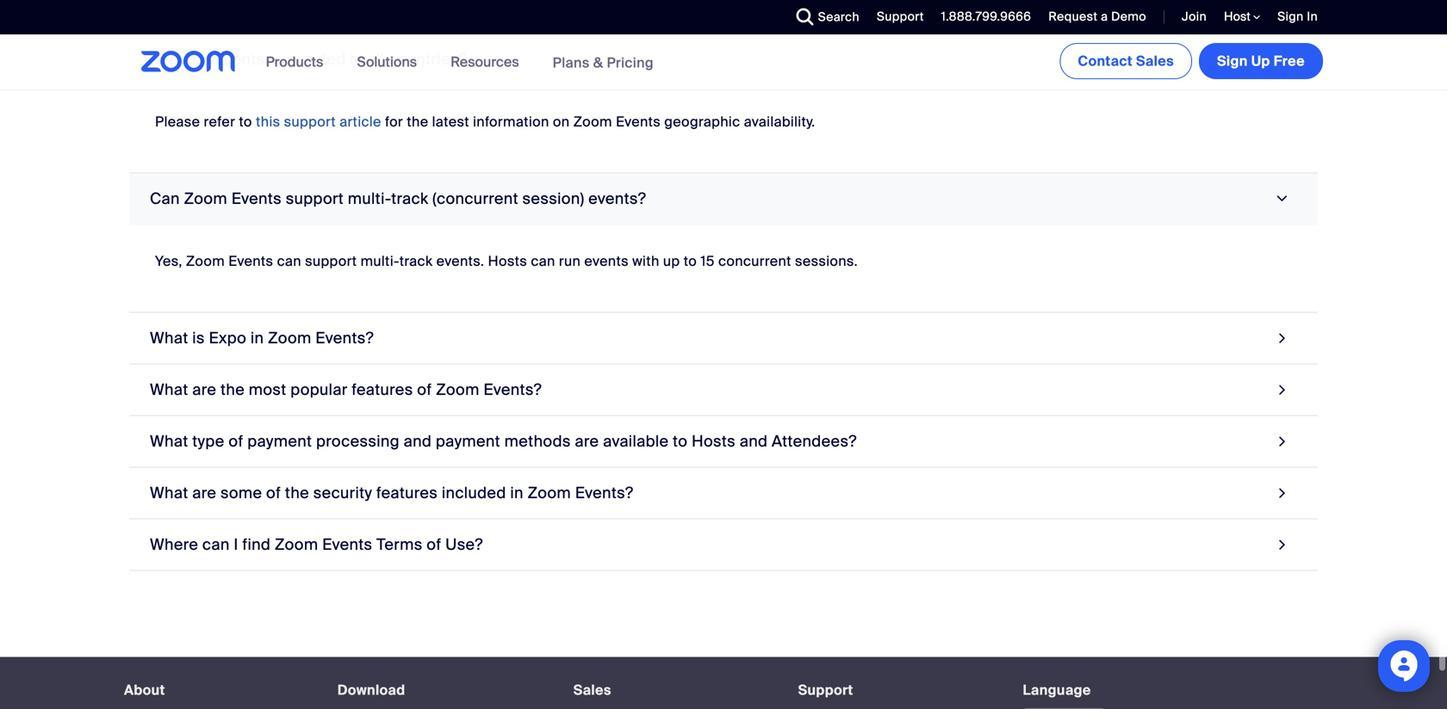 Task type: locate. For each thing, give the bounding box(es) containing it.
to
[[239, 113, 252, 131], [684, 252, 697, 270], [673, 432, 688, 452]]

what are the most popular features of zoom events?
[[150, 380, 542, 400]]

support
[[284, 113, 336, 131], [286, 189, 344, 209], [305, 252, 357, 270]]

right image inside what are some of the security features included in zoom events? dropdown button
[[1274, 482, 1290, 505]]

right image
[[1271, 191, 1294, 207], [1274, 327, 1290, 350], [1274, 482, 1290, 505]]

2 what from the top
[[150, 380, 188, 400]]

zoom
[[167, 49, 211, 69], [573, 113, 612, 131], [184, 189, 227, 209], [186, 252, 225, 270], [268, 329, 311, 348], [436, 380, 480, 400], [528, 484, 571, 503], [275, 535, 318, 555]]

banner containing contact sales
[[121, 34, 1326, 91]]

1 horizontal spatial payment
[[436, 432, 500, 452]]

product information navigation
[[253, 34, 667, 91]]

right image inside can zoom events support multi-track (concurrent session) events? dropdown button
[[1271, 191, 1294, 207]]

what for what are some of the security features included in zoom events?
[[150, 484, 188, 503]]

the
[[407, 113, 428, 131], [220, 380, 245, 400], [285, 484, 309, 503]]

0 vertical spatial right image
[[1274, 378, 1290, 402]]

and up "what are some of the security features included in zoom events?"
[[404, 432, 432, 452]]

what for what is expo in zoom events?
[[150, 329, 188, 348]]

features up the processing
[[352, 380, 413, 400]]

in right expo
[[251, 329, 264, 348]]

events
[[215, 49, 265, 69], [616, 113, 661, 131], [231, 189, 282, 209], [228, 252, 273, 270], [322, 535, 372, 555]]

tab list
[[129, 0, 1318, 571]]

1 vertical spatial sign
[[1217, 52, 1248, 70]]

0 vertical spatial features
[[352, 380, 413, 400]]

features up terms
[[376, 484, 438, 503]]

sign in link
[[1265, 0, 1326, 34], [1277, 9, 1318, 25]]

0 vertical spatial multi-
[[348, 189, 391, 209]]

some
[[220, 484, 262, 503]]

are up type
[[192, 380, 216, 400]]

4 what from the top
[[150, 484, 188, 503]]

is
[[150, 49, 163, 69]]

are for what are the most popular features of zoom events?
[[192, 380, 216, 400]]

multi- inside can zoom events support multi-track (concurrent session) events? dropdown button
[[348, 189, 391, 209]]

what is expo in zoom events? button
[[129, 313, 1318, 365]]

host button
[[1224, 9, 1260, 25]]

article
[[339, 113, 381, 131]]

2 horizontal spatial in
[[510, 484, 524, 503]]

products button
[[266, 34, 331, 90]]

1 right image from the top
[[1274, 378, 1290, 402]]

support
[[877, 9, 924, 25], [798, 682, 853, 700]]

most
[[249, 380, 286, 400]]

can up what is expo in zoom events?
[[277, 252, 301, 270]]

can left run
[[531, 252, 555, 270]]

1 vertical spatial are
[[575, 432, 599, 452]]

what
[[150, 329, 188, 348], [150, 380, 188, 400], [150, 432, 188, 452], [150, 484, 188, 503]]

sessions.
[[795, 252, 858, 270]]

main content
[[0, 0, 1447, 658]]

events inside where can i find zoom events terms of use? dropdown button
[[322, 535, 372, 555]]

please
[[155, 113, 200, 131]]

please refer to this support article for the latest information on zoom events geographic availability.
[[155, 113, 815, 131]]

solutions
[[357, 53, 417, 71]]

1 vertical spatial support
[[286, 189, 344, 209]]

search button
[[783, 0, 864, 34]]

1.888.799.9666 button
[[928, 0, 1036, 34], [941, 9, 1031, 25]]

of
[[417, 380, 432, 400], [229, 432, 243, 452], [266, 484, 281, 503], [427, 535, 441, 555]]

multi- down article
[[348, 189, 391, 209]]

to right the available
[[673, 432, 688, 452]]

1 horizontal spatial sign
[[1277, 9, 1304, 25]]

join link
[[1169, 0, 1211, 34], [1182, 9, 1207, 25]]

security
[[313, 484, 372, 503]]

what inside what is expo in zoom events? dropdown button
[[150, 329, 188, 348]]

0 horizontal spatial can
[[202, 535, 230, 555]]

payment up included
[[436, 432, 500, 452]]

1 horizontal spatial the
[[285, 484, 309, 503]]

events inside is zoom events supported in all countries? dropdown button
[[215, 49, 265, 69]]

the left most
[[220, 380, 245, 400]]

events down pricing
[[616, 113, 661, 131]]

2 right image from the top
[[1274, 430, 1290, 453]]

hosts right events.
[[488, 252, 527, 270]]

1 horizontal spatial sales
[[1136, 52, 1174, 70]]

2 vertical spatial are
[[192, 484, 216, 503]]

events left the products
[[215, 49, 265, 69]]

zoom right yes,
[[186, 252, 225, 270]]

with
[[632, 252, 660, 270]]

events?
[[315, 329, 374, 348], [484, 380, 542, 400], [575, 484, 633, 503]]

0 horizontal spatial sales
[[573, 682, 611, 700]]

0 vertical spatial support
[[284, 113, 336, 131]]

events inside can zoom events support multi-track (concurrent session) events? dropdown button
[[231, 189, 282, 209]]

3 what from the top
[[150, 432, 188, 452]]

events down the security
[[322, 535, 372, 555]]

can left 'i' at the bottom of the page
[[202, 535, 230, 555]]

2 and from the left
[[740, 432, 768, 452]]

latest
[[432, 113, 469, 131]]

0 vertical spatial sign
[[1277, 9, 1304, 25]]

events? up what type of payment processing and payment methods are available to hosts and attendees?
[[484, 380, 542, 400]]

features inside what are the most popular features of zoom events? dropdown button
[[352, 380, 413, 400]]

1 vertical spatial multi-
[[361, 252, 399, 270]]

this support article link
[[256, 113, 381, 131]]

and down what are the most popular features of zoom events? dropdown button
[[740, 432, 768, 452]]

sign up free button
[[1199, 43, 1323, 79]]

to left this
[[239, 113, 252, 131]]

events? up what are the most popular features of zoom events?
[[315, 329, 374, 348]]

1 vertical spatial events?
[[484, 380, 542, 400]]

1 vertical spatial hosts
[[692, 432, 736, 452]]

zoom down methods
[[528, 484, 571, 503]]

sign left the up
[[1217, 52, 1248, 70]]

are for what are some of the security features included in zoom events?
[[192, 484, 216, 503]]

countries?
[[388, 49, 467, 69]]

0 vertical spatial in
[[350, 49, 363, 69]]

what are the most popular features of zoom events? button
[[129, 365, 1318, 416]]

0 vertical spatial are
[[192, 380, 216, 400]]

sales link
[[573, 682, 611, 700]]

0 vertical spatial hosts
[[488, 252, 527, 270]]

1 horizontal spatial can
[[277, 252, 301, 270]]

1 payment from the left
[[247, 432, 312, 452]]

0 horizontal spatial sign
[[1217, 52, 1248, 70]]

events for yes, zoom events can support multi-track events. hosts can run events with up to 15 concurrent sessions.
[[228, 252, 273, 270]]

0 vertical spatial to
[[239, 113, 252, 131]]

what inside dropdown button
[[150, 432, 188, 452]]

2 vertical spatial right image
[[1274, 534, 1290, 557]]

1 vertical spatial sales
[[573, 682, 611, 700]]

what inside what are some of the security features included in zoom events? dropdown button
[[150, 484, 188, 503]]

right image inside what are the most popular features of zoom events? dropdown button
[[1274, 378, 1290, 402]]

plans & pricing link
[[553, 54, 654, 72], [553, 54, 654, 72]]

1 horizontal spatial and
[[740, 432, 768, 452]]

events up what is expo in zoom events?
[[228, 252, 273, 270]]

right image
[[1274, 378, 1290, 402], [1274, 430, 1290, 453], [1274, 534, 1290, 557]]

are left some
[[192, 484, 216, 503]]

right image inside what is expo in zoom events? dropdown button
[[1274, 327, 1290, 350]]

in right included
[[510, 484, 524, 503]]

yes,
[[155, 252, 182, 270]]

geographic
[[664, 113, 740, 131]]

0 vertical spatial track
[[391, 189, 428, 209]]

are left the available
[[575, 432, 599, 452]]

main content containing is zoom events supported in all countries?
[[0, 0, 1447, 658]]

demo
[[1111, 9, 1146, 25]]

1 horizontal spatial events?
[[484, 380, 542, 400]]

0 vertical spatial support
[[877, 9, 924, 25]]

zoom right can
[[184, 189, 227, 209]]

multi-
[[348, 189, 391, 209], [361, 252, 399, 270]]

2 vertical spatial events?
[[575, 484, 633, 503]]

supported
[[269, 49, 346, 69]]

2 vertical spatial right image
[[1274, 482, 1290, 505]]

0 horizontal spatial payment
[[247, 432, 312, 452]]

0 horizontal spatial and
[[404, 432, 432, 452]]

support inside dropdown button
[[286, 189, 344, 209]]

zoom up what type of payment processing and payment methods are available to hosts and attendees?
[[436, 380, 480, 400]]

included
[[442, 484, 506, 503]]

0 horizontal spatial support
[[798, 682, 853, 700]]

right image for events?
[[1271, 191, 1294, 207]]

in left the 'all'
[[350, 49, 363, 69]]

track left the (concurrent
[[391, 189, 428, 209]]

hosts down what are the most popular features of zoom events? dropdown button
[[692, 432, 736, 452]]

support for can
[[305, 252, 357, 270]]

what are some of the security features included in zoom events?
[[150, 484, 633, 503]]

1 vertical spatial right image
[[1274, 327, 1290, 350]]

the left the security
[[285, 484, 309, 503]]

multi- down can zoom events support multi-track (concurrent session) events?
[[361, 252, 399, 270]]

1 horizontal spatial hosts
[[692, 432, 736, 452]]

0 vertical spatial sales
[[1136, 52, 1174, 70]]

and
[[404, 432, 432, 452], [740, 432, 768, 452]]

payment down most
[[247, 432, 312, 452]]

tab list containing is zoom events supported in all countries?
[[129, 0, 1318, 571]]

to left 15
[[684, 252, 697, 270]]

to inside dropdown button
[[673, 432, 688, 452]]

popular
[[290, 380, 348, 400]]

3 right image from the top
[[1274, 534, 1290, 557]]

1 vertical spatial right image
[[1274, 430, 1290, 453]]

sign left in
[[1277, 9, 1304, 25]]

0 horizontal spatial hosts
[[488, 252, 527, 270]]

resources
[[451, 53, 519, 71]]

banner
[[121, 34, 1326, 91]]

can
[[150, 189, 180, 209]]

1.888.799.9666
[[941, 9, 1031, 25]]

sales inside meetings navigation
[[1136, 52, 1174, 70]]

2 vertical spatial support
[[305, 252, 357, 270]]

1 vertical spatial the
[[220, 380, 245, 400]]

run
[[559, 252, 581, 270]]

up
[[663, 252, 680, 270]]

can
[[277, 252, 301, 270], [531, 252, 555, 270], [202, 535, 230, 555]]

are
[[192, 380, 216, 400], [575, 432, 599, 452], [192, 484, 216, 503]]

2 vertical spatial in
[[510, 484, 524, 503]]

1 vertical spatial in
[[251, 329, 264, 348]]

sign inside button
[[1217, 52, 1248, 70]]

2 vertical spatial to
[[673, 432, 688, 452]]

join link left host
[[1169, 0, 1211, 34]]

contact sales
[[1078, 52, 1174, 70]]

support link
[[864, 0, 928, 34], [877, 9, 924, 25], [798, 682, 853, 700]]

right image inside where can i find zoom events terms of use? dropdown button
[[1274, 534, 1290, 557]]

2 horizontal spatial the
[[407, 113, 428, 131]]

what inside what are the most popular features of zoom events? dropdown button
[[150, 380, 188, 400]]

1 vertical spatial features
[[376, 484, 438, 503]]

hosts
[[488, 252, 527, 270], [692, 432, 736, 452]]

type
[[192, 432, 225, 452]]

1 vertical spatial to
[[684, 252, 697, 270]]

events for is zoom events supported in all countries?
[[215, 49, 265, 69]]

free
[[1274, 52, 1305, 70]]

zoom right on at the top left of page
[[573, 113, 612, 131]]

right image inside the what type of payment processing and payment methods are available to hosts and attendees? dropdown button
[[1274, 430, 1290, 453]]

0 vertical spatial right image
[[1271, 191, 1294, 207]]

in
[[350, 49, 363, 69], [251, 329, 264, 348], [510, 484, 524, 503]]

track left events.
[[399, 252, 433, 270]]

the right for
[[407, 113, 428, 131]]

1 what from the top
[[150, 329, 188, 348]]

events? down the available
[[575, 484, 633, 503]]

features
[[352, 380, 413, 400], [376, 484, 438, 503]]

sales
[[1136, 52, 1174, 70], [573, 682, 611, 700]]

can inside dropdown button
[[202, 535, 230, 555]]

0 horizontal spatial events?
[[315, 329, 374, 348]]

events down this
[[231, 189, 282, 209]]



Task type: vqa. For each thing, say whether or not it's contained in the screenshot.
Personal Menu menu
no



Task type: describe. For each thing, give the bounding box(es) containing it.
sign for sign up free
[[1217, 52, 1248, 70]]

right image for what type of payment processing and payment methods are available to hosts and attendees?
[[1274, 430, 1290, 453]]

join
[[1182, 9, 1207, 25]]

zoom inside dropdown button
[[184, 189, 227, 209]]

sign in
[[1277, 9, 1318, 25]]

all
[[367, 49, 384, 69]]

1 and from the left
[[404, 432, 432, 452]]

what is expo in zoom events?
[[150, 329, 374, 348]]

processing
[[316, 432, 400, 452]]

can zoom events support multi-track (concurrent session) events?
[[150, 189, 646, 209]]

right image for where can i find zoom events terms of use?
[[1274, 534, 1290, 557]]

where
[[150, 535, 198, 555]]

where can i find zoom events terms of use? button
[[129, 520, 1318, 571]]

language
[[1023, 682, 1091, 700]]

where can i find zoom events terms of use?
[[150, 535, 483, 555]]

this
[[256, 113, 280, 131]]

plans
[[553, 54, 590, 72]]

2 vertical spatial the
[[285, 484, 309, 503]]

1 vertical spatial track
[[399, 252, 433, 270]]

right image for what are the most popular features of zoom events?
[[1274, 378, 1290, 402]]

request a demo
[[1049, 9, 1146, 25]]

resources button
[[451, 34, 527, 90]]

host
[[1224, 9, 1253, 25]]

request
[[1049, 9, 1098, 25]]

sign up free
[[1217, 52, 1305, 70]]

solutions button
[[357, 34, 425, 90]]

download link
[[337, 682, 405, 700]]

in
[[1307, 9, 1318, 25]]

download
[[337, 682, 405, 700]]

what type of payment processing and payment methods are available to hosts and attendees?
[[150, 432, 857, 452]]

refer
[[204, 113, 235, 131]]

join link up meetings navigation
[[1182, 9, 1207, 25]]

contact
[[1078, 52, 1133, 70]]

0 vertical spatial events?
[[315, 329, 374, 348]]

hosts inside dropdown button
[[692, 432, 736, 452]]

search
[[818, 9, 860, 25]]

what for what type of payment processing and payment methods are available to hosts and attendees?
[[150, 432, 188, 452]]

zoom up most
[[268, 329, 311, 348]]

about
[[124, 682, 165, 700]]

contact sales link
[[1060, 43, 1192, 79]]

about link
[[124, 682, 165, 700]]

features inside what are some of the security features included in zoom events? dropdown button
[[376, 484, 438, 503]]

plans & pricing
[[553, 54, 654, 72]]

availability.
[[744, 113, 815, 131]]

events
[[584, 252, 629, 270]]

use?
[[445, 535, 483, 555]]

a
[[1101, 9, 1108, 25]]

right image for in
[[1274, 482, 1290, 505]]

attendees?
[[772, 432, 857, 452]]

0 horizontal spatial in
[[251, 329, 264, 348]]

expo
[[209, 329, 247, 348]]

concurrent
[[718, 252, 791, 270]]

2 payment from the left
[[436, 432, 500, 452]]

i
[[234, 535, 238, 555]]

meetings navigation
[[1056, 34, 1326, 83]]

0 vertical spatial the
[[407, 113, 428, 131]]

information
[[473, 113, 549, 131]]

events for can zoom events support multi-track (concurrent session) events?
[[231, 189, 282, 209]]

for
[[385, 113, 403, 131]]

what for what are the most popular features of zoom events?
[[150, 380, 188, 400]]

zoom right find
[[275, 535, 318, 555]]

&
[[593, 54, 603, 72]]

is zoom events supported in all countries? button
[[129, 34, 1318, 86]]

yes, zoom events can support multi-track events. hosts can run events with up to 15 concurrent sessions.
[[155, 252, 858, 270]]

terms
[[377, 535, 423, 555]]

what are some of the security features included in zoom events? button
[[129, 468, 1318, 520]]

2 horizontal spatial can
[[531, 252, 555, 270]]

1 horizontal spatial support
[[877, 9, 924, 25]]

session)
[[522, 189, 584, 209]]

support for this
[[284, 113, 336, 131]]

methods
[[504, 432, 571, 452]]

up
[[1251, 52, 1270, 70]]

2 horizontal spatial events?
[[575, 484, 633, 503]]

zoom logo image
[[141, 51, 236, 72]]

is
[[192, 329, 205, 348]]

is zoom events supported in all countries?
[[150, 49, 467, 69]]

1 vertical spatial support
[[798, 682, 853, 700]]

available
[[603, 432, 669, 452]]

track inside dropdown button
[[391, 189, 428, 209]]

events.
[[436, 252, 484, 270]]

products
[[266, 53, 323, 71]]

0 horizontal spatial the
[[220, 380, 245, 400]]

(concurrent
[[433, 189, 518, 209]]

on
[[553, 113, 570, 131]]

what type of payment processing and payment methods are available to hosts and attendees? button
[[129, 416, 1318, 468]]

events?
[[588, 189, 646, 209]]

15
[[701, 252, 715, 270]]

pricing
[[607, 54, 654, 72]]

sign for sign in
[[1277, 9, 1304, 25]]

1 horizontal spatial in
[[350, 49, 363, 69]]

zoom right is
[[167, 49, 211, 69]]

find
[[242, 535, 271, 555]]

can zoom events support multi-track (concurrent session) events? button
[[129, 173, 1318, 225]]



